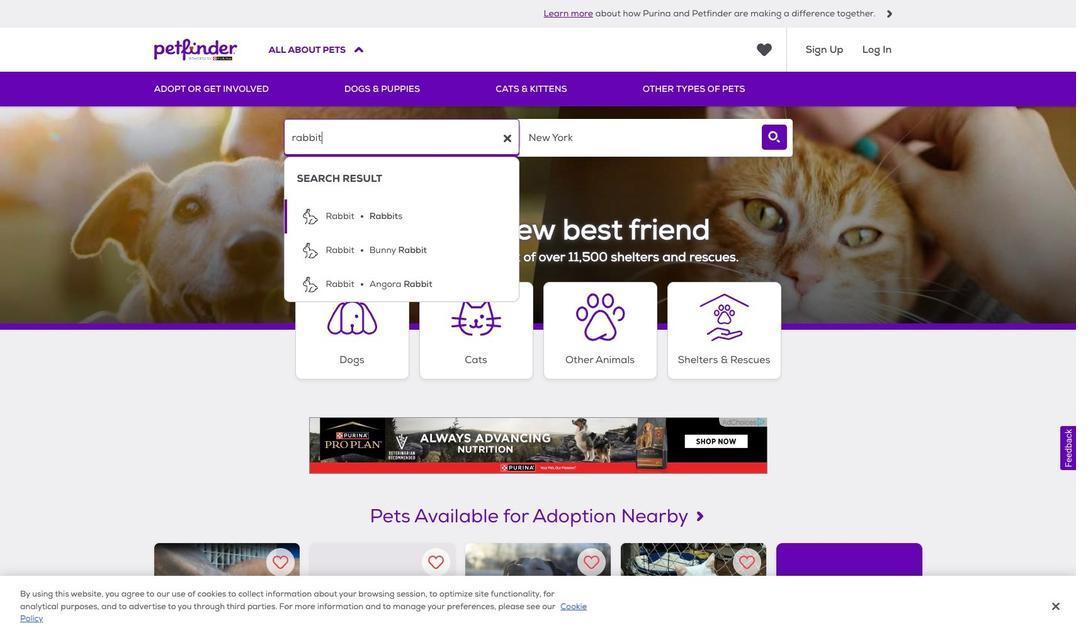 Task type: describe. For each thing, give the bounding box(es) containing it.
advertisement element
[[309, 417, 768, 474]]

petfinder logo image
[[154, 28, 237, 72]]

favorite fluff image
[[428, 555, 444, 570]]

favorite jackson image
[[740, 555, 755, 570]]

Search Terrier, Kitten, etc. text field
[[284, 119, 519, 157]]

Enter City, State, or ZIP text field
[[521, 119, 756, 157]]

dexter, adoptable, adult male terrier & hound, in canastota, ny. image
[[465, 543, 611, 641]]

privacy alert dialog
[[0, 577, 1076, 641]]



Task type: locate. For each thing, give the bounding box(es) containing it.
favorite superflous image
[[273, 555, 288, 570]]

primary element
[[154, 72, 922, 106]]

jackson, adoptable, young male domestic short hair, in new woodstock, ny. image
[[621, 543, 767, 641]]

9c2b2 image
[[886, 10, 893, 18]]

favorite dexter image
[[584, 555, 600, 570]]

animal search suggestions list box
[[284, 157, 519, 302]]

superflous, adoptable, young male bunny rabbit, in east syracuse, ny. image
[[154, 543, 300, 641]]



Task type: vqa. For each thing, say whether or not it's contained in the screenshot.
22512 icon
no



